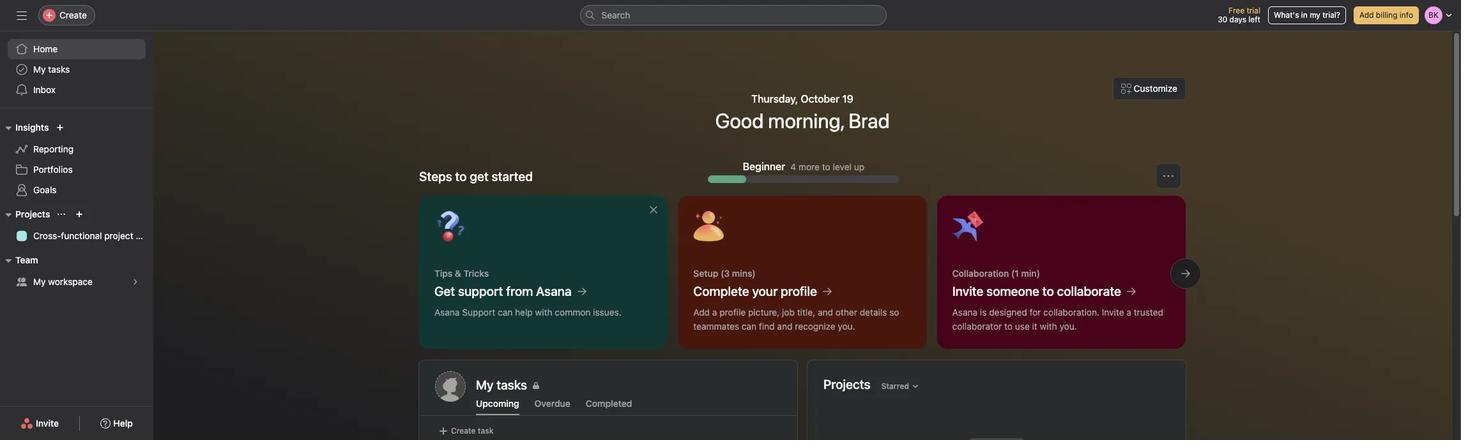Task type: locate. For each thing, give the bounding box(es) containing it.
in
[[1301, 10, 1308, 20]]

designed
[[989, 307, 1027, 318]]

insights button
[[0, 120, 49, 135]]

1 vertical spatial my
[[33, 277, 46, 288]]

you. inside asana is designed for collaboration. invite a trusted collaborator to use it with you.
[[1060, 321, 1077, 332]]

beginner
[[743, 161, 786, 173]]

task
[[478, 427, 494, 436]]

completed
[[586, 399, 632, 410]]

0 horizontal spatial projects
[[15, 209, 50, 220]]

1 vertical spatial can
[[742, 321, 757, 332]]

new project or portfolio image
[[76, 211, 83, 219]]

info
[[1400, 10, 1413, 20]]

projects
[[15, 209, 50, 220], [824, 377, 871, 392]]

1 horizontal spatial can
[[742, 321, 757, 332]]

to right steps
[[455, 169, 467, 184]]

setup (3 mins)
[[693, 268, 756, 279]]

1 vertical spatial add
[[693, 307, 710, 318]]

help button
[[92, 413, 141, 436]]

hide sidebar image
[[17, 10, 27, 20]]

1 horizontal spatial invite
[[952, 284, 984, 299]]

my for my tasks
[[33, 64, 46, 75]]

1 horizontal spatial add
[[1360, 10, 1374, 20]]

a
[[712, 307, 717, 318], [1127, 307, 1132, 318]]

profile inside add a profile picture, job title, and other details so teammates can find and recognize you.
[[720, 307, 746, 318]]

my for my workspace
[[33, 277, 46, 288]]

2 you. from the left
[[1060, 321, 1077, 332]]

0 vertical spatial add
[[1360, 10, 1374, 20]]

my inside global element
[[33, 64, 46, 75]]

0 horizontal spatial invite
[[36, 419, 59, 429]]

0 horizontal spatial add
[[693, 307, 710, 318]]

free
[[1229, 6, 1245, 15]]

create
[[59, 10, 87, 20], [451, 427, 476, 436]]

1 horizontal spatial projects
[[824, 377, 871, 392]]

0 vertical spatial with
[[535, 307, 552, 318]]

billing
[[1376, 10, 1398, 20]]

home link
[[8, 39, 146, 59]]

asana for get support from asana
[[434, 307, 460, 318]]

asana down get
[[434, 307, 460, 318]]

it
[[1032, 321, 1038, 332]]

add up teammates
[[693, 307, 710, 318]]

so
[[890, 307, 899, 318]]

customize button
[[1113, 77, 1186, 100]]

overdue button
[[535, 399, 571, 416]]

2 my from the top
[[33, 277, 46, 288]]

projects inside dropdown button
[[15, 209, 50, 220]]

what's in my trial? button
[[1268, 6, 1346, 24]]

1 a from the left
[[712, 307, 717, 318]]

(1 min)
[[1011, 268, 1040, 279]]

projects up cross-
[[15, 209, 50, 220]]

1 horizontal spatial create
[[451, 427, 476, 436]]

inbox link
[[8, 80, 146, 100]]

other
[[836, 307, 857, 318]]

create task
[[451, 427, 494, 436]]

1 horizontal spatial asana
[[536, 284, 572, 299]]

1 horizontal spatial a
[[1127, 307, 1132, 318]]

can left the 'find'
[[742, 321, 757, 332]]

(3 mins)
[[721, 268, 756, 279]]

insights element
[[0, 116, 153, 203]]

global element
[[0, 31, 153, 108]]

up
[[854, 161, 865, 172]]

upcoming
[[476, 399, 519, 410]]

add billing info
[[1360, 10, 1413, 20]]

a inside asana is designed for collaboration. invite a trusted collaborator to use it with you.
[[1127, 307, 1132, 318]]

my left tasks
[[33, 64, 46, 75]]

0 horizontal spatial can
[[498, 307, 513, 318]]

add inside add a profile picture, job title, and other details so teammates can find and recognize you.
[[693, 307, 710, 318]]

asana inside asana is designed for collaboration. invite a trusted collaborator to use it with you.
[[952, 307, 978, 318]]

my down team
[[33, 277, 46, 288]]

can
[[498, 307, 513, 318], [742, 321, 757, 332]]

asana is designed for collaboration. invite a trusted collaborator to use it with you.
[[952, 307, 1164, 332]]

home
[[33, 43, 58, 54]]

0 horizontal spatial create
[[59, 10, 87, 20]]

asana up common
[[536, 284, 572, 299]]

search button
[[580, 5, 887, 26]]

1 vertical spatial create
[[451, 427, 476, 436]]

0 horizontal spatial profile
[[720, 307, 746, 318]]

is
[[980, 307, 987, 318]]

inbox
[[33, 84, 56, 95]]

invite inside button
[[36, 419, 59, 429]]

thursday, october 19 good morning, brad
[[715, 93, 890, 133]]

create up home link
[[59, 10, 87, 20]]

level
[[833, 161, 852, 172]]

to left use at the bottom right of page
[[1004, 321, 1013, 332]]

add profile photo image
[[435, 372, 466, 403]]

team button
[[0, 253, 38, 268]]

1 my from the top
[[33, 64, 46, 75]]

and
[[818, 307, 833, 318], [777, 321, 793, 332]]

0 vertical spatial create
[[59, 10, 87, 20]]

starred
[[882, 382, 909, 391]]

my
[[33, 64, 46, 75], [33, 277, 46, 288]]

add inside the add billing info button
[[1360, 10, 1374, 20]]

0 horizontal spatial a
[[712, 307, 717, 318]]

1 vertical spatial with
[[1040, 321, 1057, 332]]

2 vertical spatial invite
[[36, 419, 59, 429]]

get started
[[470, 169, 533, 184]]

projects left the starred at bottom right
[[824, 377, 871, 392]]

asana left the is
[[952, 307, 978, 318]]

add billing info button
[[1354, 6, 1419, 24]]

collaboration
[[952, 268, 1009, 279]]

plan
[[136, 231, 153, 242]]

invite for invite
[[36, 419, 59, 429]]

tips
[[434, 268, 453, 279]]

you.
[[838, 321, 855, 332], [1060, 321, 1077, 332]]

2 a from the left
[[1127, 307, 1132, 318]]

recognize
[[795, 321, 836, 332]]

a left trusted
[[1127, 307, 1132, 318]]

create inside create task button
[[451, 427, 476, 436]]

create left task
[[451, 427, 476, 436]]

cross-functional project plan
[[33, 231, 153, 242]]

create inside create dropdown button
[[59, 10, 87, 20]]

completed button
[[586, 399, 632, 416]]

you. down collaboration.
[[1060, 321, 1077, 332]]

cross-
[[33, 231, 61, 242]]

team
[[15, 255, 38, 266]]

tasks
[[48, 64, 70, 75]]

starred button
[[876, 378, 925, 396]]

to inside asana is designed for collaboration. invite a trusted collaborator to use it with you.
[[1004, 321, 1013, 332]]

0 vertical spatial can
[[498, 307, 513, 318]]

cross-functional project plan link
[[8, 226, 153, 247]]

1 horizontal spatial profile
[[781, 284, 817, 299]]

to
[[822, 161, 830, 172], [455, 169, 467, 184], [1043, 284, 1054, 299], [1004, 321, 1013, 332]]

support
[[462, 307, 495, 318]]

30
[[1218, 15, 1228, 24]]

and down job
[[777, 321, 793, 332]]

customize
[[1134, 83, 1178, 94]]

days
[[1230, 15, 1247, 24]]

1 vertical spatial profile
[[720, 307, 746, 318]]

add for add billing info
[[1360, 10, 1374, 20]]

0 horizontal spatial asana
[[434, 307, 460, 318]]

0 horizontal spatial with
[[535, 307, 552, 318]]

2 horizontal spatial invite
[[1102, 307, 1124, 318]]

a up teammates
[[712, 307, 717, 318]]

your
[[752, 284, 778, 299]]

1 horizontal spatial with
[[1040, 321, 1057, 332]]

0 horizontal spatial and
[[777, 321, 793, 332]]

1 horizontal spatial and
[[818, 307, 833, 318]]

2 horizontal spatial asana
[[952, 307, 978, 318]]

dismiss image
[[649, 205, 659, 215]]

0 vertical spatial profile
[[781, 284, 817, 299]]

use
[[1015, 321, 1030, 332]]

to left "level" at the right top of page
[[822, 161, 830, 172]]

invite inside asana is designed for collaboration. invite a trusted collaborator to use it with you.
[[1102, 307, 1124, 318]]

profile up the title,
[[781, 284, 817, 299]]

and up recognize
[[818, 307, 833, 318]]

0 vertical spatial projects
[[15, 209, 50, 220]]

you. down other
[[838, 321, 855, 332]]

goals link
[[8, 180, 146, 201]]

can left help
[[498, 307, 513, 318]]

1 you. from the left
[[838, 321, 855, 332]]

with right help
[[535, 307, 552, 318]]

to up asana is designed for collaboration. invite a trusted collaborator to use it with you.
[[1043, 284, 1054, 299]]

search list box
[[580, 5, 887, 26]]

with right it
[[1040, 321, 1057, 332]]

workspace
[[48, 277, 93, 288]]

invite for invite someone to collaborate
[[952, 284, 984, 299]]

portfolios link
[[8, 160, 146, 180]]

my inside teams element
[[33, 277, 46, 288]]

add left billing at the right top
[[1360, 10, 1374, 20]]

with
[[535, 307, 552, 318], [1040, 321, 1057, 332]]

0 vertical spatial my
[[33, 64, 46, 75]]

0 vertical spatial invite
[[952, 284, 984, 299]]

profile up teammates
[[720, 307, 746, 318]]

profile for a
[[720, 307, 746, 318]]

issues.
[[593, 307, 622, 318]]

1 vertical spatial invite
[[1102, 307, 1124, 318]]

0 horizontal spatial you.
[[838, 321, 855, 332]]

asana
[[536, 284, 572, 299], [434, 307, 460, 318], [952, 307, 978, 318]]

add a profile picture, job title, and other details so teammates can find and recognize you.
[[693, 307, 899, 332]]

1 horizontal spatial you.
[[1060, 321, 1077, 332]]

reporting link
[[8, 139, 146, 160]]

thursday,
[[751, 93, 798, 105]]



Task type: describe. For each thing, give the bounding box(es) containing it.
support
[[458, 284, 503, 299]]

& tricks
[[455, 268, 489, 279]]

my tasks
[[476, 378, 527, 393]]

portfolios
[[33, 164, 73, 175]]

1 vertical spatial and
[[777, 321, 793, 332]]

create button
[[38, 5, 95, 26]]

search
[[602, 10, 630, 20]]

more
[[799, 161, 820, 172]]

create for create task
[[451, 427, 476, 436]]

project
[[104, 231, 133, 242]]

insights
[[15, 122, 49, 133]]

beginner 4 more to level up
[[743, 161, 865, 173]]

complete
[[693, 284, 749, 299]]

scroll card carousel right image
[[1181, 269, 1191, 279]]

my tasks link
[[476, 377, 781, 395]]

my workspace
[[33, 277, 93, 288]]

collaborator
[[952, 321, 1002, 332]]

tips & tricks
[[434, 268, 489, 279]]

details
[[860, 307, 887, 318]]

invite someone to collaborate
[[952, 284, 1121, 299]]

common
[[555, 307, 591, 318]]

from
[[506, 284, 533, 299]]

you. inside add a profile picture, job title, and other details so teammates can find and recognize you.
[[838, 321, 855, 332]]

help
[[113, 419, 133, 429]]

4
[[791, 161, 796, 172]]

picture,
[[748, 307, 780, 318]]

collaborate
[[1057, 284, 1121, 299]]

functional
[[61, 231, 102, 242]]

setup
[[693, 268, 718, 279]]

steps to get started
[[419, 169, 533, 184]]

teammates
[[693, 321, 739, 332]]

teams element
[[0, 249, 153, 295]]

profile for your
[[781, 284, 817, 299]]

projects button
[[0, 207, 50, 222]]

new image
[[56, 124, 64, 132]]

collaboration.
[[1044, 307, 1100, 318]]

job
[[782, 307, 795, 318]]

19
[[842, 93, 854, 105]]

left
[[1249, 15, 1261, 24]]

complete your profile
[[693, 284, 817, 299]]

0 vertical spatial and
[[818, 307, 833, 318]]

can inside add a profile picture, job title, and other details so teammates can find and recognize you.
[[742, 321, 757, 332]]

invite button
[[12, 413, 67, 436]]

projects element
[[0, 203, 153, 249]]

collaboration (1 min)
[[952, 268, 1040, 279]]

my tasks
[[33, 64, 70, 75]]

trial
[[1247, 6, 1261, 15]]

get support from asana
[[434, 284, 572, 299]]

goals
[[33, 185, 57, 196]]

with inside asana is designed for collaboration. invite a trusted collaborator to use it with you.
[[1040, 321, 1057, 332]]

good
[[715, 109, 764, 133]]

asana for invite someone to collaborate
[[952, 307, 978, 318]]

someone
[[987, 284, 1040, 299]]

asana support can help with common issues.
[[434, 307, 622, 318]]

october
[[801, 93, 840, 105]]

show options, current sort, top image
[[58, 211, 65, 219]]

add for add a profile picture, job title, and other details so teammates can find and recognize you.
[[693, 307, 710, 318]]

my tasks link
[[8, 59, 146, 80]]

a inside add a profile picture, job title, and other details so teammates can find and recognize you.
[[712, 307, 717, 318]]

title,
[[797, 307, 815, 318]]

trusted
[[1134, 307, 1164, 318]]

help
[[515, 307, 533, 318]]

trial?
[[1323, 10, 1341, 20]]

see details, my workspace image
[[132, 279, 139, 286]]

create for create
[[59, 10, 87, 20]]

overdue
[[535, 399, 571, 410]]

steps
[[419, 169, 452, 184]]

morning,
[[768, 109, 844, 133]]

reporting
[[33, 144, 74, 155]]

actions image
[[1164, 171, 1174, 181]]

what's
[[1274, 10, 1299, 20]]

find
[[759, 321, 775, 332]]

my workspace link
[[8, 272, 146, 293]]

for
[[1030, 307, 1041, 318]]

1 vertical spatial projects
[[824, 377, 871, 392]]

brad
[[849, 109, 890, 133]]

to inside beginner 4 more to level up
[[822, 161, 830, 172]]

upcoming button
[[476, 399, 519, 416]]

create task button
[[435, 423, 497, 441]]

what's in my trial?
[[1274, 10, 1341, 20]]

get
[[434, 284, 455, 299]]



Task type: vqa. For each thing, say whether or not it's contained in the screenshot.
Q4 FY23 dropdown button
no



